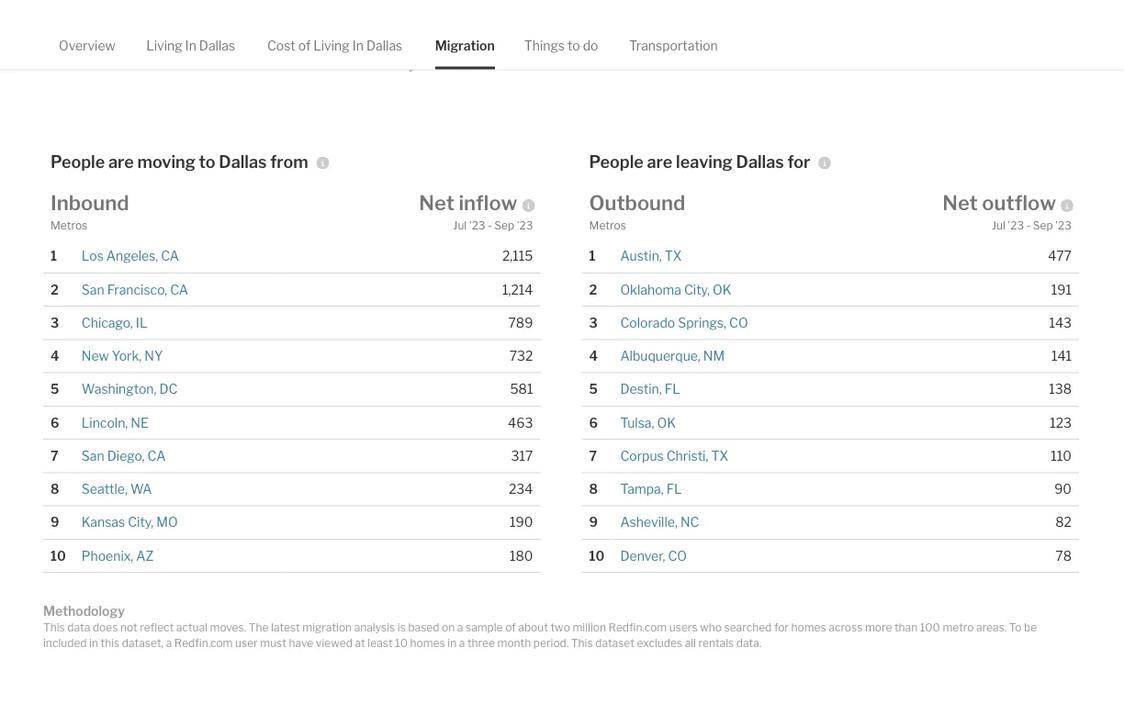 Task type: locate. For each thing, give the bounding box(es) containing it.
1 3 from the left
[[51, 315, 59, 331]]

1 left austin, in the right of the page
[[589, 249, 596, 264]]

2 9 from the left
[[589, 515, 598, 531]]

8
[[51, 482, 59, 497], [589, 482, 598, 497]]

living right overview
[[146, 38, 182, 53]]

metros for outbound
[[589, 219, 626, 232]]

6 for outbound
[[589, 415, 598, 431]]

people up outbound
[[589, 152, 644, 172]]

1 vertical spatial city,
[[128, 515, 154, 531]]

2 7 from the left
[[589, 448, 597, 464]]

'23 down outflow
[[1008, 219, 1024, 232]]

1 vertical spatial for
[[774, 621, 789, 635]]

1 horizontal spatial jul
[[992, 219, 1006, 232]]

co right springs,
[[729, 315, 748, 331]]

net inflow
[[419, 191, 518, 215]]

redfin.com down the actual
[[174, 637, 233, 650]]

1 horizontal spatial city,
[[684, 282, 710, 298]]

month
[[497, 637, 531, 650]]

metros for inbound
[[51, 219, 87, 232]]

cost of living in dallas
[[267, 38, 403, 53]]

0 horizontal spatial co
[[668, 548, 687, 564]]

0 horizontal spatial jul '23 - sep '23
[[453, 219, 533, 232]]

city, up springs,
[[684, 282, 710, 298]]

1 jul from the left
[[453, 219, 467, 232]]

1 horizontal spatial 8
[[589, 482, 598, 497]]

destin, fl
[[621, 382, 680, 397]]

based
[[408, 621, 440, 635]]

1 horizontal spatial 10
[[395, 637, 408, 650]]

2 sep from the left
[[1033, 219, 1053, 232]]

dallas right leaving
[[736, 152, 784, 172]]

user
[[235, 637, 258, 650]]

10 down is
[[395, 637, 408, 650]]

of inside methodology this data does not reflect actual moves. the latest migration analysis is based on a sample of about two million redfin.com users who searched for homes across more than 100 metro areas. to be included in this dataset, a redfin.com user must have viewed at least 10 homes in a three month period. this dataset excludes all rentals data.
[[505, 621, 516, 635]]

1 horizontal spatial are
[[647, 152, 673, 172]]

metros down outbound
[[589, 219, 626, 232]]

1 sep from the left
[[494, 219, 515, 232]]

8 left 'seattle,' at the left bottom
[[51, 482, 59, 497]]

kansas city, mo link
[[82, 515, 178, 531]]

0 vertical spatial to
[[568, 38, 580, 53]]

austin,
[[621, 249, 662, 264]]

2 4 from the left
[[589, 349, 598, 364]]

1 horizontal spatial living
[[314, 38, 350, 53]]

1 4 from the left
[[51, 349, 59, 364]]

0 vertical spatial of
[[298, 38, 311, 53]]

destin, fl link
[[621, 382, 680, 397]]

0 horizontal spatial net
[[419, 191, 455, 215]]

2 2 from the left
[[589, 282, 597, 298]]

people for outbound
[[589, 152, 644, 172]]

things to do link
[[524, 22, 598, 69]]

0 horizontal spatial city,
[[128, 515, 154, 531]]

are left leaving
[[647, 152, 673, 172]]

5 left washington,
[[51, 382, 59, 397]]

jul '23 - sep '23 down outflow
[[992, 219, 1072, 232]]

2 3 from the left
[[589, 315, 598, 331]]

1 vertical spatial tx
[[711, 448, 729, 464]]

inflow
[[459, 191, 518, 215]]

1 vertical spatial fl
[[667, 482, 682, 497]]

ok up springs,
[[713, 282, 732, 298]]

ok right tulsa, in the right of the page
[[657, 415, 676, 431]]

7 left the san diego, ca link
[[51, 448, 58, 464]]

1 7 from the left
[[51, 448, 58, 464]]

1 vertical spatial this
[[571, 637, 593, 650]]

chicago, il link
[[82, 315, 147, 331]]

is
[[398, 621, 406, 635]]

1 - from the left
[[488, 219, 492, 232]]

- down inflow
[[488, 219, 492, 232]]

1 vertical spatial ca
[[170, 282, 188, 298]]

to right moving
[[199, 152, 216, 172]]

-
[[488, 219, 492, 232], [1027, 219, 1031, 232]]

san for san diego, ca
[[82, 448, 104, 464]]

tampa, fl
[[621, 482, 682, 497]]

'23
[[469, 219, 486, 232], [517, 219, 533, 232], [1008, 219, 1024, 232], [1056, 219, 1072, 232]]

actual
[[176, 621, 208, 635]]

2 are from the left
[[647, 152, 673, 172]]

'23 up "2,115"
[[517, 219, 533, 232]]

are
[[108, 152, 134, 172], [647, 152, 673, 172]]

0 horizontal spatial metros
[[51, 219, 87, 232]]

0 horizontal spatial 6
[[51, 415, 59, 431]]

0 vertical spatial ca
[[161, 249, 179, 264]]

1 '23 from the left
[[469, 219, 486, 232]]

6 left tulsa, in the right of the page
[[589, 415, 598, 431]]

1 vertical spatial co
[[668, 548, 687, 564]]

methodology
[[43, 604, 125, 619]]

10 inside methodology this data does not reflect actual moves. the latest migration analysis is based on a sample of about two million redfin.com users who searched for homes across more than 100 metro areas. to be included in this dataset, a redfin.com user must have viewed at least 10 homes in a three month period. this dataset excludes all rentals data.
[[395, 637, 408, 650]]

1 horizontal spatial 2
[[589, 282, 597, 298]]

san diego, ca
[[82, 448, 166, 464]]

corpus christi, tx link
[[621, 448, 729, 464]]

of up month
[[505, 621, 516, 635]]

1 5 from the left
[[51, 382, 59, 397]]

1 horizontal spatial people
[[589, 152, 644, 172]]

2 people from the left
[[589, 152, 644, 172]]

0 horizontal spatial in
[[89, 637, 98, 650]]

0 horizontal spatial jul
[[453, 219, 467, 232]]

dallas
[[199, 38, 235, 53], [366, 38, 403, 53], [219, 152, 267, 172], [736, 152, 784, 172]]

people are leaving dallas for
[[589, 152, 811, 172]]

463
[[508, 415, 533, 431]]

0 horizontal spatial people
[[51, 152, 105, 172]]

0 vertical spatial redfin.com
[[609, 621, 667, 635]]

0 horizontal spatial 8
[[51, 482, 59, 497]]

fl for destin, fl
[[665, 382, 680, 397]]

8 left tampa,
[[589, 482, 598, 497]]

0 horizontal spatial 3
[[51, 315, 59, 331]]

191
[[1052, 282, 1072, 298]]

austin, tx link
[[621, 249, 682, 264]]

1 horizontal spatial tx
[[711, 448, 729, 464]]

0 horizontal spatial -
[[488, 219, 492, 232]]

0 horizontal spatial 7
[[51, 448, 58, 464]]

2 horizontal spatial 10
[[589, 548, 605, 564]]

7
[[51, 448, 58, 464], [589, 448, 597, 464]]

co right denver,
[[668, 548, 687, 564]]

190
[[510, 515, 533, 531]]

0 horizontal spatial 5
[[51, 382, 59, 397]]

10 left phoenix,
[[51, 548, 66, 564]]

redfin.com
[[609, 621, 667, 635], [174, 637, 233, 650]]

2 in from the left
[[352, 38, 364, 53]]

0 vertical spatial co
[[729, 315, 748, 331]]

are left moving
[[108, 152, 134, 172]]

wa
[[130, 482, 152, 497]]

san down the los in the top left of the page
[[82, 282, 104, 298]]

0 horizontal spatial 4
[[51, 349, 59, 364]]

tulsa,
[[621, 415, 655, 431]]

3 '23 from the left
[[1008, 219, 1024, 232]]

in right cost
[[352, 38, 364, 53]]

living
[[146, 38, 182, 53], [314, 38, 350, 53]]

this down million
[[571, 637, 593, 650]]

kansas city, mo
[[82, 515, 178, 531]]

2 jul '23 - sep '23 from the left
[[992, 219, 1072, 232]]

1 horizontal spatial -
[[1027, 219, 1031, 232]]

ny
[[145, 349, 163, 364]]

destin,
[[621, 382, 662, 397]]

in left cost
[[185, 38, 196, 53]]

1 horizontal spatial net
[[943, 191, 978, 215]]

0 horizontal spatial 2
[[51, 282, 59, 298]]

1 jul '23 - sep '23 from the left
[[453, 219, 533, 232]]

cost
[[267, 38, 296, 53]]

1 2 from the left
[[51, 282, 59, 298]]

sep for inflow
[[494, 219, 515, 232]]

corpus
[[621, 448, 664, 464]]

1 horizontal spatial of
[[505, 621, 516, 635]]

10
[[51, 548, 66, 564], [589, 548, 605, 564], [395, 637, 408, 650]]

jul '23 - sep '23 for outflow
[[992, 219, 1072, 232]]

sep for outflow
[[1033, 219, 1053, 232]]

overview link
[[59, 22, 115, 69]]

tx right christi, at the bottom
[[711, 448, 729, 464]]

dallas left migration
[[366, 38, 403, 53]]

2 metros from the left
[[589, 219, 626, 232]]

0 vertical spatial tx
[[665, 249, 682, 264]]

1 horizontal spatial 1
[[589, 249, 596, 264]]

ne
[[131, 415, 149, 431]]

7 for outbound
[[589, 448, 597, 464]]

1 horizontal spatial 3
[[589, 315, 598, 331]]

0 horizontal spatial homes
[[410, 637, 445, 650]]

0 vertical spatial this
[[43, 621, 65, 635]]

2 1 from the left
[[589, 249, 596, 264]]

2 5 from the left
[[589, 382, 598, 397]]

cost of living in dallas link
[[267, 22, 403, 69]]

1 horizontal spatial 7
[[589, 448, 597, 464]]

1 horizontal spatial 5
[[589, 382, 598, 397]]

0 vertical spatial city,
[[684, 282, 710, 298]]

1 metros from the left
[[51, 219, 87, 232]]

data.
[[737, 637, 762, 650]]

jul for inflow
[[453, 219, 467, 232]]

fl
[[665, 382, 680, 397], [667, 482, 682, 497]]

new
[[82, 349, 109, 364]]

homes left across
[[792, 621, 827, 635]]

albuquerque,
[[621, 349, 701, 364]]

1 horizontal spatial metros
[[589, 219, 626, 232]]

6 left lincoln,
[[51, 415, 59, 431]]

methodology this data does not reflect actual moves. the latest migration analysis is based on a sample of about two million redfin.com users who searched for homes across more than 100 metro areas. to be included in this dataset, a redfin.com user must have viewed at least 10 homes in a three month period. this dataset excludes all rentals data.
[[43, 604, 1037, 650]]

people up inbound
[[51, 152, 105, 172]]

tulsa, ok link
[[621, 415, 676, 431]]

dallas left from
[[219, 152, 267, 172]]

metros down inbound
[[51, 219, 87, 232]]

2 - from the left
[[1027, 219, 1031, 232]]

in down 'on'
[[448, 637, 457, 650]]

5 left destin,
[[589, 382, 598, 397]]

tx right austin, in the right of the page
[[665, 249, 682, 264]]

jul '23 - sep '23 down inflow
[[453, 219, 533, 232]]

0 horizontal spatial 1
[[51, 249, 57, 264]]

1 vertical spatial of
[[505, 621, 516, 635]]

net left outflow
[[943, 191, 978, 215]]

1 1 from the left
[[51, 249, 57, 264]]

7 left corpus
[[589, 448, 597, 464]]

0 horizontal spatial sep
[[494, 219, 515, 232]]

phoenix,
[[82, 548, 134, 564]]

2 6 from the left
[[589, 415, 598, 431]]

9
[[51, 515, 59, 531], [589, 515, 598, 531]]

tx
[[665, 249, 682, 264], [711, 448, 729, 464]]

2 for inbound
[[51, 282, 59, 298]]

1 horizontal spatial in
[[352, 38, 364, 53]]

1 are from the left
[[108, 152, 134, 172]]

1 vertical spatial redfin.com
[[174, 637, 233, 650]]

0 horizontal spatial 10
[[51, 548, 66, 564]]

sep down inflow
[[494, 219, 515, 232]]

0 horizontal spatial 9
[[51, 515, 59, 531]]

are for inbound
[[108, 152, 134, 172]]

ca right angeles, at the left
[[161, 249, 179, 264]]

migration
[[435, 38, 495, 53]]

0 horizontal spatial living
[[146, 38, 182, 53]]

to left do
[[568, 38, 580, 53]]

net
[[419, 191, 455, 215], [943, 191, 978, 215]]

co
[[729, 315, 748, 331], [668, 548, 687, 564]]

4 left albuquerque,
[[589, 349, 598, 364]]

in left this
[[89, 637, 98, 650]]

1 san from the top
[[82, 282, 104, 298]]

10 for inbound
[[51, 548, 66, 564]]

living in dallas
[[146, 38, 235, 53]]

ca for san francisco, ca
[[170, 282, 188, 298]]

of right cost
[[298, 38, 311, 53]]

in
[[89, 637, 98, 650], [448, 637, 457, 650]]

ca right francisco,
[[170, 282, 188, 298]]

- for inflow
[[488, 219, 492, 232]]

2 8 from the left
[[589, 482, 598, 497]]

1 horizontal spatial homes
[[792, 621, 827, 635]]

1 horizontal spatial jul '23 - sep '23
[[992, 219, 1072, 232]]

4 left new
[[51, 349, 59, 364]]

homes down the 'based'
[[410, 637, 445, 650]]

outbound
[[589, 191, 686, 215]]

1 8 from the left
[[51, 482, 59, 497]]

living right cost
[[314, 38, 350, 53]]

jul down net inflow
[[453, 219, 467, 232]]

9 for inbound
[[51, 515, 59, 531]]

from
[[270, 152, 308, 172]]

2 for outbound
[[589, 282, 597, 298]]

viewed
[[316, 637, 353, 650]]

110
[[1051, 448, 1072, 464]]

1 net from the left
[[419, 191, 455, 215]]

1 vertical spatial ok
[[657, 415, 676, 431]]

ca right diego,
[[148, 448, 166, 464]]

migration link
[[435, 22, 495, 69]]

have
[[289, 637, 314, 650]]

2
[[51, 282, 59, 298], [589, 282, 597, 298]]

1 horizontal spatial sep
[[1033, 219, 1053, 232]]

this
[[43, 621, 65, 635], [571, 637, 593, 650]]

9 for outbound
[[589, 515, 598, 531]]

colorado springs, co
[[621, 315, 748, 331]]

0 horizontal spatial are
[[108, 152, 134, 172]]

1 horizontal spatial 6
[[589, 415, 598, 431]]

789
[[508, 315, 533, 331]]

0 horizontal spatial in
[[185, 38, 196, 53]]

2 san from the top
[[82, 448, 104, 464]]

0 horizontal spatial tx
[[665, 249, 682, 264]]

138
[[1049, 382, 1072, 397]]

this up the included
[[43, 621, 65, 635]]

78
[[1056, 548, 1072, 564]]

2 '23 from the left
[[517, 219, 533, 232]]

2 net from the left
[[943, 191, 978, 215]]

9 left asheville,
[[589, 515, 598, 531]]

1 people from the left
[[51, 152, 105, 172]]

1
[[51, 249, 57, 264], [589, 249, 596, 264]]

jul down net outflow
[[992, 219, 1006, 232]]

1 horizontal spatial 4
[[589, 349, 598, 364]]

francisco,
[[107, 282, 167, 298]]

1 horizontal spatial co
[[729, 315, 748, 331]]

0 vertical spatial homes
[[792, 621, 827, 635]]

sample
[[466, 621, 503, 635]]

1 horizontal spatial 9
[[589, 515, 598, 531]]

1 6 from the left
[[51, 415, 59, 431]]

10 left denver,
[[589, 548, 605, 564]]

mo
[[156, 515, 178, 531]]

2 jul from the left
[[992, 219, 1006, 232]]

9 left kansas
[[51, 515, 59, 531]]

2 vertical spatial ca
[[148, 448, 166, 464]]

people are moving to dallas from
[[51, 152, 308, 172]]

3 left colorado
[[589, 315, 598, 331]]

to
[[1010, 621, 1022, 635]]

a right 'on'
[[457, 621, 463, 635]]

'23 down net inflow
[[469, 219, 486, 232]]

1 horizontal spatial in
[[448, 637, 457, 650]]

0 horizontal spatial redfin.com
[[174, 637, 233, 650]]

1 horizontal spatial redfin.com
[[609, 621, 667, 635]]

fl right tampa,
[[667, 482, 682, 497]]

fl for tampa, fl
[[667, 482, 682, 497]]

fl right destin,
[[665, 382, 680, 397]]

homes
[[792, 621, 827, 635], [410, 637, 445, 650]]

sep down outflow
[[1033, 219, 1053, 232]]

1 left the los in the top left of the page
[[51, 249, 57, 264]]

1 9 from the left
[[51, 515, 59, 531]]

0 vertical spatial san
[[82, 282, 104, 298]]

does
[[93, 621, 118, 635]]

0 vertical spatial fl
[[665, 382, 680, 397]]

net left inflow
[[419, 191, 455, 215]]

chicago,
[[82, 315, 133, 331]]

'23 up 477
[[1056, 219, 1072, 232]]

san left diego,
[[82, 448, 104, 464]]

1 vertical spatial san
[[82, 448, 104, 464]]

living in dallas link
[[146, 22, 235, 69]]

3 left chicago,
[[51, 315, 59, 331]]

redfin.com up excludes
[[609, 621, 667, 635]]

1 vertical spatial to
[[199, 152, 216, 172]]

- down outflow
[[1027, 219, 1031, 232]]

washington,
[[82, 382, 157, 397]]

city, left mo
[[128, 515, 154, 531]]

0 vertical spatial ok
[[713, 282, 732, 298]]

phoenix, az link
[[82, 548, 154, 564]]



Task type: describe. For each thing, give the bounding box(es) containing it.
dc
[[159, 382, 178, 397]]

rentals
[[699, 637, 734, 650]]

az
[[136, 548, 154, 564]]

5 for outbound
[[589, 382, 598, 397]]

1 living from the left
[[146, 38, 182, 53]]

asheville, nc link
[[621, 515, 699, 531]]

san for san francisco, ca
[[82, 282, 104, 298]]

three
[[468, 637, 495, 650]]

tampa, fl link
[[621, 482, 682, 497]]

82
[[1056, 515, 1072, 531]]

1 horizontal spatial this
[[571, 637, 593, 650]]

0 horizontal spatial of
[[298, 38, 311, 53]]

transportation
[[629, 38, 718, 53]]

two
[[551, 621, 570, 635]]

outflow
[[982, 191, 1057, 215]]

2 living from the left
[[314, 38, 350, 53]]

across
[[829, 621, 863, 635]]

1 in from the left
[[89, 637, 98, 650]]

washington, dc link
[[82, 382, 178, 397]]

123
[[1050, 415, 1072, 431]]

latest
[[271, 621, 300, 635]]

on
[[442, 621, 455, 635]]

jul for outflow
[[992, 219, 1006, 232]]

3 for outbound
[[589, 315, 598, 331]]

477
[[1048, 249, 1072, 264]]

must
[[260, 637, 287, 650]]

6 for inbound
[[51, 415, 59, 431]]

overview
[[59, 38, 115, 53]]

nc
[[681, 515, 699, 531]]

1 horizontal spatial ok
[[713, 282, 732, 298]]

5 for inbound
[[51, 382, 59, 397]]

data
[[67, 621, 90, 635]]

1 for outbound
[[589, 249, 596, 264]]

2,115
[[502, 249, 533, 264]]

searched
[[724, 621, 772, 635]]

seattle,
[[82, 482, 128, 497]]

more
[[865, 621, 892, 635]]

city, for kansas
[[128, 515, 154, 531]]

0 vertical spatial for
[[788, 152, 811, 172]]

- for outflow
[[1027, 219, 1031, 232]]

1 horizontal spatial to
[[568, 38, 580, 53]]

0 horizontal spatial ok
[[657, 415, 676, 431]]

3 for inbound
[[51, 315, 59, 331]]

springs,
[[678, 315, 727, 331]]

do
[[583, 38, 598, 53]]

people for inbound
[[51, 152, 105, 172]]

8 for outbound
[[589, 482, 598, 497]]

san francisco, ca
[[82, 282, 188, 298]]

4 '23 from the left
[[1056, 219, 1072, 232]]

0 horizontal spatial to
[[199, 152, 216, 172]]

than
[[895, 621, 918, 635]]

1 for inbound
[[51, 249, 57, 264]]

chicago, il
[[82, 315, 147, 331]]

7 for inbound
[[51, 448, 58, 464]]

2 in from the left
[[448, 637, 457, 650]]

about
[[518, 621, 548, 635]]

ca for san diego, ca
[[148, 448, 166, 464]]

inbound
[[51, 191, 129, 215]]

oklahoma city, ok
[[621, 282, 732, 298]]

not
[[120, 621, 138, 635]]

san diego, ca link
[[82, 448, 166, 464]]

4 for inbound
[[51, 349, 59, 364]]

1 vertical spatial homes
[[410, 637, 445, 650]]

net outflow
[[943, 191, 1057, 215]]

0 horizontal spatial this
[[43, 621, 65, 635]]

city, for oklahoma
[[684, 282, 710, 298]]

who
[[700, 621, 722, 635]]

8 for inbound
[[51, 482, 59, 497]]

phoenix, az
[[82, 548, 154, 564]]

san francisco, ca link
[[82, 282, 188, 298]]

seattle, wa link
[[82, 482, 152, 497]]

234
[[509, 482, 533, 497]]

jul '23 - sep '23 for inflow
[[453, 219, 533, 232]]

oklahoma city, ok link
[[621, 282, 732, 298]]

for inside methodology this data does not reflect actual moves. the latest migration analysis is based on a sample of about two million redfin.com users who searched for homes across more than 100 metro areas. to be included in this dataset, a redfin.com user must have viewed at least 10 homes in a three month period. this dataset excludes all rentals data.
[[774, 621, 789, 635]]

a left three
[[459, 637, 465, 650]]

all
[[685, 637, 696, 650]]

denver,
[[621, 548, 665, 564]]

net for net inflow
[[419, 191, 455, 215]]

dallas left cost
[[199, 38, 235, 53]]

at
[[355, 637, 365, 650]]

los angeles, ca link
[[82, 249, 179, 264]]

seattle, wa
[[82, 482, 152, 497]]

tampa,
[[621, 482, 664, 497]]

1 in from the left
[[185, 38, 196, 53]]

be
[[1024, 621, 1037, 635]]

nm
[[704, 349, 725, 364]]

million
[[573, 621, 606, 635]]

il
[[136, 315, 147, 331]]

317
[[511, 448, 533, 464]]

are for outbound
[[647, 152, 673, 172]]

included
[[43, 637, 87, 650]]

4 for outbound
[[589, 349, 598, 364]]

denver, co
[[621, 548, 687, 564]]

90
[[1055, 482, 1072, 497]]

lincoln, ne link
[[82, 415, 149, 431]]

180
[[510, 548, 533, 564]]

albuquerque, nm
[[621, 349, 725, 364]]

least
[[368, 637, 393, 650]]

albuquerque, nm link
[[621, 349, 725, 364]]

york,
[[112, 349, 142, 364]]

washington, dc
[[82, 382, 178, 397]]

kansas
[[82, 515, 125, 531]]

a down reflect
[[166, 637, 172, 650]]

transportation link
[[629, 22, 718, 69]]

ca for los angeles, ca
[[161, 249, 179, 264]]

moves.
[[210, 621, 246, 635]]

areas.
[[977, 621, 1007, 635]]

new york, ny
[[82, 349, 163, 364]]

10 for outbound
[[589, 548, 605, 564]]

lincoln, ne
[[82, 415, 149, 431]]

the
[[249, 621, 269, 635]]

angeles,
[[106, 249, 158, 264]]

732
[[510, 349, 533, 364]]

net for net outflow
[[943, 191, 978, 215]]



Task type: vqa. For each thing, say whether or not it's contained in the screenshot.
the methodology
yes



